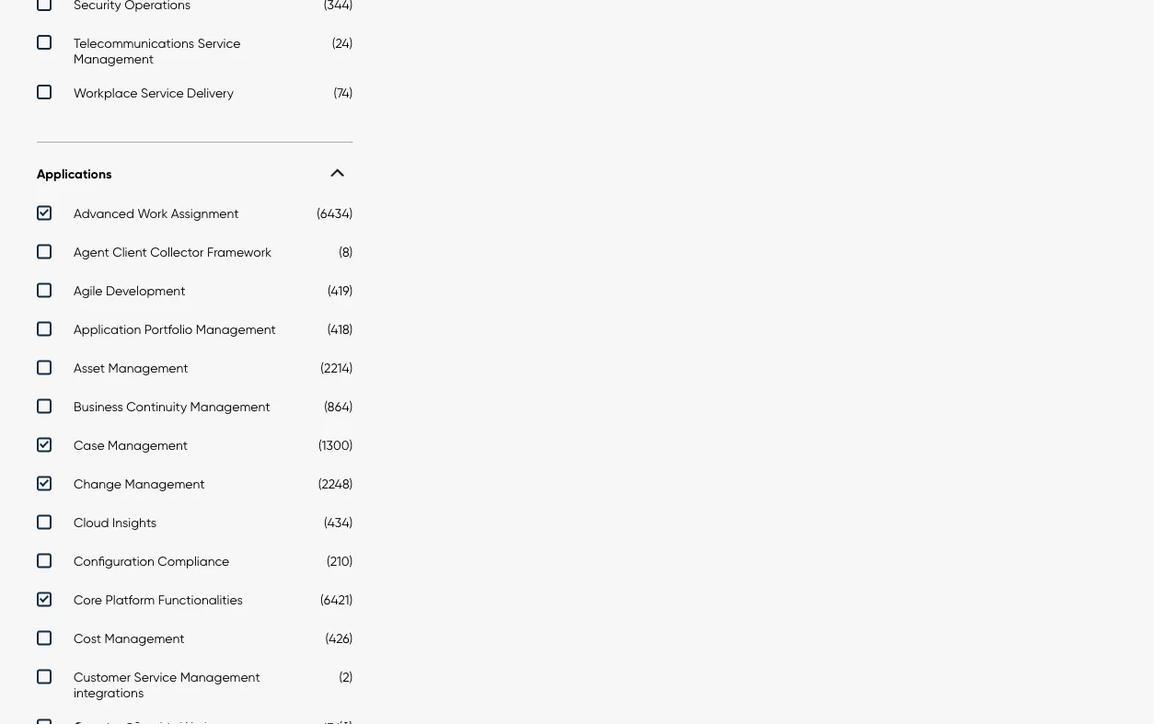 Task type: describe. For each thing, give the bounding box(es) containing it.
(8)
[[339, 245, 353, 260]]

workplace
[[74, 85, 138, 101]]

(864)
[[324, 400, 353, 415]]

portfolio
[[144, 322, 193, 338]]

service for workplace
[[141, 85, 184, 101]]

cloud insights
[[74, 516, 157, 531]]

agent
[[74, 245, 109, 260]]

advanced work assignment
[[74, 206, 239, 222]]

management up insights
[[125, 477, 205, 493]]

agile development
[[74, 283, 185, 299]]

(418)
[[328, 322, 353, 338]]

agile
[[74, 283, 103, 299]]

business
[[74, 400, 123, 415]]

service for customer
[[134, 670, 177, 686]]

(210)
[[327, 554, 353, 570]]

workplace service delivery
[[74, 85, 234, 101]]

cost
[[74, 632, 101, 647]]

(6434)
[[317, 206, 353, 222]]

service for telecommunications
[[198, 35, 241, 51]]

case management
[[74, 438, 188, 454]]

continuity
[[126, 400, 187, 415]]

telecommunications
[[74, 35, 195, 51]]

compliance
[[158, 554, 230, 570]]

business continuity management
[[74, 400, 270, 415]]

cloud
[[74, 516, 109, 531]]

(419)
[[328, 283, 353, 299]]

management up change management on the left of the page
[[108, 438, 188, 454]]

asset
[[74, 361, 105, 376]]

core platform functionalities
[[74, 593, 243, 609]]

delivery
[[187, 85, 234, 101]]

management down core platform functionalities
[[105, 632, 185, 647]]

framework
[[207, 245, 272, 260]]

asset management
[[74, 361, 188, 376]]

telecommunications service management
[[74, 35, 241, 67]]

management right portfolio
[[196, 322, 276, 338]]

customer
[[74, 670, 131, 686]]

(426)
[[326, 632, 353, 647]]

client
[[113, 245, 147, 260]]

management inside customer service management integrations
[[180, 670, 260, 686]]



Task type: vqa. For each thing, say whether or not it's contained in the screenshot.
Optimize
no



Task type: locate. For each thing, give the bounding box(es) containing it.
case
[[74, 438, 105, 454]]

(2248)
[[318, 477, 353, 493]]

service inside customer service management integrations
[[134, 670, 177, 686]]

core
[[74, 593, 102, 609]]

application
[[74, 322, 141, 338]]

collector
[[150, 245, 204, 260]]

management
[[74, 51, 154, 67], [196, 322, 276, 338], [108, 361, 188, 376], [190, 400, 270, 415], [108, 438, 188, 454], [125, 477, 205, 493], [105, 632, 185, 647], [180, 670, 260, 686]]

assignment
[[171, 206, 239, 222]]

management inside telecommunications service management
[[74, 51, 154, 67]]

service up delivery
[[198, 35, 241, 51]]

management up continuity
[[108, 361, 188, 376]]

cost management
[[74, 632, 185, 647]]

(2)
[[339, 670, 353, 686]]

(24)
[[332, 35, 353, 51]]

customer service management integrations
[[74, 670, 260, 702]]

functionalities
[[158, 593, 243, 609]]

service down the cost management
[[134, 670, 177, 686]]

agent client collector framework
[[74, 245, 272, 260]]

development
[[106, 283, 185, 299]]

configuration compliance
[[74, 554, 230, 570]]

work
[[138, 206, 168, 222]]

0 vertical spatial service
[[198, 35, 241, 51]]

(1300)
[[319, 438, 353, 454]]

(6421)
[[321, 593, 353, 609]]

configuration
[[74, 554, 155, 570]]

insights
[[112, 516, 157, 531]]

change management
[[74, 477, 205, 493]]

advanced
[[74, 206, 134, 222]]

1 vertical spatial service
[[141, 85, 184, 101]]

management right continuity
[[190, 400, 270, 415]]

(2214)
[[321, 361, 353, 376]]

(434)
[[324, 516, 353, 531]]

management down functionalities
[[180, 670, 260, 686]]

application portfolio management
[[74, 322, 276, 338]]

service inside telecommunications service management
[[198, 35, 241, 51]]

service down telecommunications service management
[[141, 85, 184, 101]]

(74)
[[334, 85, 353, 101]]

2 vertical spatial service
[[134, 670, 177, 686]]

platform
[[105, 593, 155, 609]]

management up workplace
[[74, 51, 154, 67]]

applications
[[37, 166, 112, 182]]

None checkbox
[[37, 35, 353, 67], [37, 85, 353, 105], [37, 245, 353, 265], [37, 477, 353, 497], [37, 632, 353, 652], [37, 720, 353, 725], [37, 35, 353, 67], [37, 85, 353, 105], [37, 245, 353, 265], [37, 477, 353, 497], [37, 632, 353, 652], [37, 720, 353, 725]]

change
[[74, 477, 122, 493]]

service
[[198, 35, 241, 51], [141, 85, 184, 101], [134, 670, 177, 686]]

None checkbox
[[37, 0, 353, 17], [37, 206, 353, 226], [37, 283, 353, 304], [37, 322, 353, 342], [37, 361, 353, 381], [37, 400, 353, 420], [37, 438, 353, 458], [37, 516, 353, 536], [37, 554, 353, 575], [37, 593, 353, 613], [37, 670, 353, 702], [37, 0, 353, 17], [37, 206, 353, 226], [37, 283, 353, 304], [37, 322, 353, 342], [37, 361, 353, 381], [37, 400, 353, 420], [37, 438, 353, 458], [37, 516, 353, 536], [37, 554, 353, 575], [37, 593, 353, 613], [37, 670, 353, 702]]

integrations
[[74, 686, 144, 702]]



